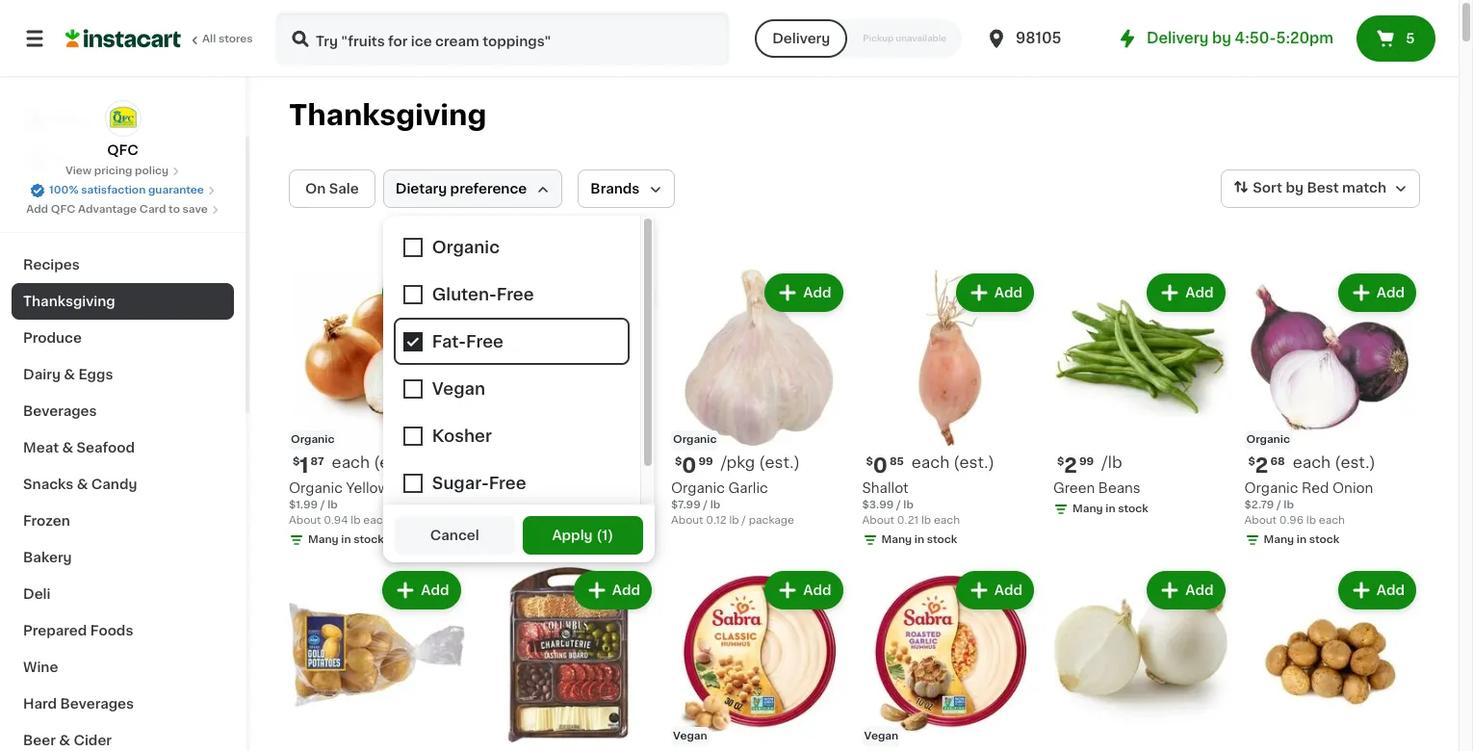 Task type: describe. For each thing, give the bounding box(es) containing it.
0.96
[[1280, 515, 1304, 525]]

qfc logo image
[[104, 100, 141, 137]]

5:20pm
[[1277, 31, 1334, 45]]

cancel button
[[395, 516, 515, 555]]

2 vegan button from the left
[[862, 567, 1038, 751]]

2 for each (est.)
[[1256, 455, 1269, 475]]

$ for organic garlic
[[675, 456, 682, 467]]

each (est.) for 0
[[912, 454, 995, 469]]

85
[[890, 456, 904, 467]]

dairy & eggs link
[[12, 356, 234, 393]]

$2.99 per pound element
[[1054, 453, 1229, 478]]

4:50-
[[1235, 31, 1277, 45]]

by for sort
[[1286, 181, 1304, 195]]

wine
[[23, 661, 58, 674]]

onion for 2
[[1333, 481, 1374, 495]]

about inside the shallot $3.99 / lb about 0.21 lb each
[[862, 515, 895, 525]]

sort
[[1253, 181, 1283, 195]]

1 inside 'element'
[[300, 455, 309, 475]]

(est.) for organic red onion
[[1335, 454, 1376, 469]]

on
[[305, 182, 326, 196]]

organic up 87
[[291, 434, 335, 444]]

dairy & eggs
[[23, 368, 113, 381]]

lb right 0.12
[[729, 515, 739, 525]]

sort by
[[1253, 181, 1304, 195]]

/ up 0.12
[[703, 499, 708, 510]]

/ inside the shallot $3.99 / lb about 0.21 lb each
[[897, 499, 901, 510]]

beans
[[1099, 481, 1141, 495]]

dietary preference
[[396, 182, 527, 196]]

stock for 1
[[354, 534, 384, 545]]

shop link
[[12, 100, 234, 139]]

to
[[169, 204, 180, 215]]

view
[[65, 166, 92, 176]]

add qfc advantage card to save
[[26, 204, 208, 215]]

shallot
[[862, 481, 909, 495]]

all stores link
[[65, 12, 254, 65]]

candy
[[91, 478, 137, 491]]

onion for 1
[[393, 481, 433, 495]]

/pkg
[[721, 454, 755, 469]]

lists
[[54, 190, 87, 203]]

lb right 0.21 on the right bottom of the page
[[922, 515, 931, 525]]

many in stock for 2
[[1264, 534, 1340, 545]]

1 vegan from the left
[[673, 731, 708, 742]]

by for delivery
[[1213, 31, 1232, 45]]

$ for organic yellow onion
[[293, 456, 300, 467]]

$ 2 99
[[1057, 455, 1094, 475]]

shop
[[54, 113, 90, 126]]

apply ( 1 )
[[552, 529, 614, 542]]

prepared foods
[[23, 624, 133, 638]]

green
[[1054, 481, 1095, 495]]

green beans
[[1054, 481, 1141, 495]]

view pricing policy link
[[65, 164, 180, 179]]

Search field
[[277, 13, 728, 64]]

meat & seafood
[[23, 441, 135, 455]]

0 vertical spatial beverages
[[23, 404, 97, 418]]

qfc inside 'link'
[[107, 143, 138, 157]]

/ inside organic yellow onion $1.99 / lb about 0.94 lb each
[[320, 499, 325, 510]]

each inside organic yellow onion $1.99 / lb about 0.94 lb each
[[363, 515, 390, 525]]

each inside $2.68 each (estimated) element
[[1293, 454, 1331, 469]]

organic yellow onion $1.99 / lb about 0.94 lb each
[[289, 481, 433, 525]]

in down 0.89
[[532, 534, 542, 545]]

98105 button
[[985, 12, 1101, 65]]

beer & cider
[[23, 734, 112, 747]]

beer
[[23, 734, 56, 747]]

hard beverages
[[23, 697, 134, 711]]

0 for each
[[873, 455, 888, 475]]

$2.68 each (estimated) element
[[1245, 453, 1421, 478]]

delivery by 4:50-5:20pm link
[[1116, 27, 1334, 50]]

recipes
[[23, 258, 80, 272]]

$ 1 87
[[293, 455, 324, 475]]

& for dairy
[[64, 368, 75, 381]]

garlic
[[729, 481, 768, 495]]

bakery link
[[12, 539, 234, 576]]

stock for 2
[[1310, 534, 1340, 545]]

$ 0 85
[[866, 455, 904, 475]]

$1.99
[[289, 499, 318, 510]]

lb up 0.96
[[1284, 499, 1294, 510]]

save
[[183, 204, 208, 215]]

100%
[[49, 185, 78, 196]]

about inside organic yellow onion $1.99 / lb about 0.94 lb each
[[289, 515, 321, 525]]

instacart logo image
[[65, 27, 181, 50]]

policy
[[135, 166, 169, 176]]

beverages link
[[12, 393, 234, 430]]

all stores
[[202, 34, 253, 44]]

deli
[[23, 587, 51, 601]]

lb up '0.94'
[[328, 499, 338, 510]]

many in stock down beans
[[1073, 503, 1149, 514]]

lb right 0.96
[[1307, 515, 1317, 525]]

prepared foods link
[[12, 613, 234, 649]]

& for beer
[[59, 734, 70, 747]]

red
[[1302, 481, 1329, 495]]

beer & cider link
[[12, 722, 234, 751]]

(est.) for shallot
[[954, 454, 995, 469]]

$ for green beans
[[1057, 456, 1065, 467]]

99 for 2
[[1079, 456, 1094, 467]]

many for 0
[[882, 534, 912, 545]]

& for meat
[[62, 441, 73, 455]]

buy it again
[[54, 151, 135, 165]]

lb up 0.21 on the right bottom of the page
[[904, 499, 914, 510]]

prepared
[[23, 624, 87, 638]]

(
[[597, 529, 602, 542]]

& for snacks
[[77, 478, 88, 491]]

snacks
[[23, 478, 73, 491]]

1 vertical spatial beverages
[[60, 697, 134, 711]]

1 vegan button from the left
[[671, 567, 847, 751]]

$7.99
[[671, 499, 701, 510]]

brands button
[[578, 170, 675, 208]]

snacks & candy link
[[12, 466, 234, 503]]

dairy
[[23, 368, 61, 381]]

0 for /pkg
[[682, 455, 697, 475]]

package
[[749, 515, 795, 525]]

2 vegan from the left
[[864, 731, 899, 742]]

organic inside organic yellow onion $1.99 / lb about 0.94 lb each
[[289, 481, 343, 495]]

all
[[202, 34, 216, 44]]

delivery by 4:50-5:20pm
[[1147, 31, 1334, 45]]

100% satisfaction guarantee button
[[30, 179, 216, 198]]

about inside the organic red onion $2.79 / lb about 0.96 lb each
[[1245, 515, 1277, 525]]

lb up 0.89
[[518, 499, 529, 510]]

about inside organic garlic $7.99 / lb about 0.12 lb / package
[[671, 515, 704, 525]]

lb right 0.89
[[542, 515, 552, 525]]

1 vertical spatial qfc
[[51, 204, 75, 215]]

about inside yellow onion $1.29 / lb about 0.89 lb each
[[480, 515, 512, 525]]

onion inside yellow onion $1.29 / lb about 0.89 lb each
[[526, 481, 567, 495]]

best match
[[1307, 181, 1387, 195]]

advantage
[[78, 204, 137, 215]]

lists link
[[12, 177, 234, 216]]

buy it again link
[[12, 139, 234, 177]]

many for 2
[[1264, 534, 1295, 545]]

/ inside yellow onion $1.29 / lb about 0.89 lb each
[[511, 499, 516, 510]]

/ inside the organic red onion $2.79 / lb about 0.96 lb each
[[1277, 499, 1282, 510]]

each (est.) for 1
[[332, 454, 415, 469]]

$0.85 each (estimated) element
[[862, 453, 1038, 478]]

many down 0.89
[[499, 534, 530, 545]]

$3.99
[[862, 499, 894, 510]]

lb right '0.94'
[[351, 515, 361, 525]]

each inside yellow onion $1.29 / lb about 0.89 lb each
[[555, 515, 581, 525]]



Task type: vqa. For each thing, say whether or not it's contained in the screenshot.
About inside the Shallot $3.99 / lb About 0.21 lb each
yes



Task type: locate. For each thing, give the bounding box(es) containing it.
thanksgiving up dietary
[[289, 101, 487, 129]]

delivery for delivery
[[773, 32, 830, 45]]

(est.) up garlic at the bottom of page
[[759, 454, 800, 469]]

in for 1
[[341, 534, 351, 545]]

thanksgiving
[[289, 101, 487, 129], [23, 295, 115, 308]]

5 about from the left
[[1245, 515, 1277, 525]]

it
[[85, 151, 94, 165]]

68
[[1271, 456, 1285, 467]]

eggs
[[78, 368, 113, 381]]

qfc down lists
[[51, 204, 75, 215]]

in down 0.21 on the right bottom of the page
[[915, 534, 925, 545]]

meat & seafood link
[[12, 430, 234, 466]]

0.12
[[706, 515, 727, 525]]

& right meat
[[62, 441, 73, 455]]

2 left "68"
[[1256, 455, 1269, 475]]

each right 87
[[332, 454, 370, 469]]

1 horizontal spatial yellow
[[480, 481, 523, 495]]

organic up $1.99
[[289, 481, 343, 495]]

2 99 from the left
[[1079, 456, 1094, 467]]

view pricing policy
[[65, 166, 169, 176]]

$0.99 per package (estimated) element
[[671, 453, 847, 478]]

add qfc advantage card to save link
[[26, 202, 219, 218]]

thanksgiving up produce
[[23, 295, 115, 308]]

2 horizontal spatial onion
[[1333, 481, 1374, 495]]

3 onion from the left
[[1333, 481, 1374, 495]]

each (est.) up red
[[1293, 454, 1376, 469]]

0 vertical spatial thanksgiving
[[289, 101, 487, 129]]

$
[[293, 456, 300, 467], [675, 456, 682, 467], [866, 456, 873, 467], [1057, 456, 1065, 467], [1249, 456, 1256, 467]]

apply
[[552, 529, 593, 542]]

1 left 87
[[300, 455, 309, 475]]

1 up $1.29
[[491, 455, 500, 475]]

1 horizontal spatial vegan button
[[862, 567, 1038, 751]]

onion inside the organic red onion $2.79 / lb about 0.96 lb each
[[1333, 481, 1374, 495]]

about down $1.99
[[289, 515, 321, 525]]

organic inside organic garlic $7.99 / lb about 0.12 lb / package
[[671, 481, 725, 495]]

3 $ from the left
[[866, 456, 873, 467]]

(est.) up the shallot $3.99 / lb about 0.21 lb each
[[954, 454, 995, 469]]

None search field
[[275, 12, 730, 65]]

0 horizontal spatial 2
[[1065, 455, 1078, 475]]

$ left "68"
[[1249, 456, 1256, 467]]

1 $ from the left
[[293, 456, 300, 467]]

many down the green beans
[[1073, 503, 1103, 514]]

0 left 85 at the bottom right
[[873, 455, 888, 475]]

5
[[1406, 32, 1415, 45]]

2 onion from the left
[[526, 481, 567, 495]]

by inside field
[[1286, 181, 1304, 195]]

$1.15 each (estimated) element
[[480, 453, 656, 478]]

hard beverages link
[[12, 686, 234, 722]]

4 $ from the left
[[1057, 456, 1065, 467]]

frozen link
[[12, 503, 234, 539]]

0 horizontal spatial yellow
[[346, 481, 389, 495]]

(est.) for organic garlic
[[759, 454, 800, 469]]

produce
[[23, 331, 82, 345]]

wine link
[[12, 649, 234, 686]]

stores
[[219, 34, 253, 44]]

3 each (est.) from the left
[[1293, 454, 1376, 469]]

about down "$3.99"
[[862, 515, 895, 525]]

buy
[[54, 151, 81, 165]]

on sale
[[305, 182, 359, 196]]

organic up $7.99
[[671, 481, 725, 495]]

in down beans
[[1106, 503, 1116, 514]]

1 right "apply"
[[602, 529, 608, 542]]

$ inside $ 0 85
[[866, 456, 873, 467]]

frozen
[[23, 514, 70, 528]]

1 horizontal spatial onion
[[526, 481, 567, 495]]

2 2 from the left
[[1256, 455, 1269, 475]]

99 left /lb at bottom
[[1079, 456, 1094, 467]]

(est.) up the organic red onion $2.79 / lb about 0.96 lb each
[[1335, 454, 1376, 469]]

guarantee
[[148, 185, 204, 196]]

onion down the '$1.15 each (estimated)' element
[[526, 481, 567, 495]]

0 vertical spatial qfc
[[107, 143, 138, 157]]

$ 0 99
[[675, 455, 713, 475]]

0 horizontal spatial thanksgiving
[[23, 295, 115, 308]]

0 horizontal spatial delivery
[[773, 32, 830, 45]]

$ up the green
[[1057, 456, 1065, 467]]

5 button
[[1357, 15, 1436, 62]]

1 onion from the left
[[393, 481, 433, 495]]

each inside $0.85 each (estimated) element
[[912, 454, 950, 469]]

0 horizontal spatial by
[[1213, 31, 1232, 45]]

0 horizontal spatial vegan
[[673, 731, 708, 742]]

each up red
[[1293, 454, 1331, 469]]

each (est.) for 2
[[1293, 454, 1376, 469]]

$ for shallot
[[866, 456, 873, 467]]

hard
[[23, 697, 57, 711]]

thanksgiving link
[[12, 283, 234, 320]]

$ left 87
[[293, 456, 300, 467]]

$ left 85 at the bottom right
[[866, 456, 873, 467]]

/ right 0.12
[[742, 515, 746, 525]]

brands
[[591, 182, 640, 196]]

& left eggs
[[64, 368, 75, 381]]

1 (est.) from the left
[[374, 454, 415, 469]]

stock down beans
[[1118, 503, 1149, 514]]

each (est.) inside $2.68 each (estimated) element
[[1293, 454, 1376, 469]]

many in stock down 0.96
[[1264, 534, 1340, 545]]

snacks & candy
[[23, 478, 137, 491]]

many in stock down 0.21 on the right bottom of the page
[[882, 534, 958, 545]]

each (est.) up organic yellow onion $1.99 / lb about 0.94 lb each
[[332, 454, 415, 469]]

1 vertical spatial thanksgiving
[[23, 295, 115, 308]]

qfc up "view pricing policy" link
[[107, 143, 138, 157]]

by
[[1213, 31, 1232, 45], [1286, 181, 1304, 195]]

each inside the $1.87 each (estimated) 'element'
[[332, 454, 370, 469]]

1 horizontal spatial thanksgiving
[[289, 101, 487, 129]]

0 horizontal spatial qfc
[[51, 204, 75, 215]]

sale
[[329, 182, 359, 196]]

stock
[[1118, 503, 1149, 514], [354, 534, 384, 545], [545, 534, 575, 545], [927, 534, 958, 545], [1310, 534, 1340, 545]]

0.89
[[515, 515, 540, 525]]

organic
[[291, 434, 335, 444], [673, 434, 717, 444], [1247, 434, 1290, 444], [289, 481, 343, 495], [671, 481, 725, 495], [1245, 481, 1299, 495]]

yellow up $1.29
[[480, 481, 523, 495]]

3 about from the left
[[671, 515, 704, 525]]

2 for /lb
[[1065, 455, 1078, 475]]

1 horizontal spatial by
[[1286, 181, 1304, 195]]

Best match Sort by field
[[1221, 170, 1421, 208]]

1 horizontal spatial 2
[[1256, 455, 1269, 475]]

in for 0
[[915, 534, 925, 545]]

beverages down dairy & eggs on the left
[[23, 404, 97, 418]]

(est.) inside $2.68 each (estimated) element
[[1335, 454, 1376, 469]]

/lb
[[1102, 454, 1123, 469]]

$ inside $ 2 68
[[1249, 456, 1256, 467]]

onion inside organic yellow onion $1.99 / lb about 0.94 lb each
[[393, 481, 433, 495]]

each inside the shallot $3.99 / lb about 0.21 lb each
[[934, 515, 960, 525]]

organic up "68"
[[1247, 434, 1290, 444]]

yellow inside yellow onion $1.29 / lb about 0.89 lb each
[[480, 481, 523, 495]]

0
[[682, 455, 697, 475], [873, 455, 888, 475]]

pricing
[[94, 166, 132, 176]]

/ right $1.99
[[320, 499, 325, 510]]

/ right "$2.79" at bottom
[[1277, 499, 1282, 510]]

1 yellow from the left
[[346, 481, 389, 495]]

0.21
[[897, 515, 919, 525]]

organic inside the organic red onion $2.79 / lb about 0.96 lb each
[[1245, 481, 1299, 495]]

stock down organic yellow onion $1.99 / lb about 0.94 lb each
[[354, 534, 384, 545]]

(est.) inside $0.85 each (estimated) element
[[954, 454, 995, 469]]

1 horizontal spatial delivery
[[1147, 31, 1209, 45]]

0 vertical spatial by
[[1213, 31, 1232, 45]]

0 horizontal spatial vegan button
[[671, 567, 847, 751]]

2 horizontal spatial each (est.)
[[1293, 454, 1376, 469]]

stock down the shallot $3.99 / lb about 0.21 lb each
[[927, 534, 958, 545]]

2 up the green
[[1065, 455, 1078, 475]]

each (est.) inside $0.85 each (estimated) element
[[912, 454, 995, 469]]

about down "$2.79" at bottom
[[1245, 515, 1277, 525]]

each (est.) right 85 at the bottom right
[[912, 454, 995, 469]]

cider
[[74, 734, 112, 747]]

100% satisfaction guarantee
[[49, 185, 204, 196]]

service type group
[[755, 19, 962, 58]]

98105
[[1016, 31, 1062, 45]]

organic up $ 0 99
[[673, 434, 717, 444]]

99 inside $ 2 99
[[1079, 456, 1094, 467]]

& right beer
[[59, 734, 70, 747]]

$ 2 68
[[1249, 455, 1285, 475]]

87
[[311, 456, 324, 467]]

4 about from the left
[[862, 515, 895, 525]]

&
[[64, 368, 75, 381], [62, 441, 73, 455], [77, 478, 88, 491], [59, 734, 70, 747]]

99 left /pkg on the bottom of the page
[[699, 456, 713, 467]]

each (est.) inside the $1.87 each (estimated) 'element'
[[332, 454, 415, 469]]

0 up $7.99
[[682, 455, 697, 475]]

$ for organic red onion
[[1249, 456, 1256, 467]]

2 $ from the left
[[675, 456, 682, 467]]

2 each (est.) from the left
[[912, 454, 995, 469]]

beverages up cider
[[60, 697, 134, 711]]

by right sort
[[1286, 181, 1304, 195]]

2 yellow from the left
[[480, 481, 523, 495]]

1 99 from the left
[[699, 456, 713, 467]]

onion
[[393, 481, 433, 495], [526, 481, 567, 495], [1333, 481, 1374, 495]]

& left candy at the left bottom
[[77, 478, 88, 491]]

1 horizontal spatial 0
[[873, 455, 888, 475]]

0 horizontal spatial onion
[[393, 481, 433, 495]]

in down '0.94'
[[341, 534, 351, 545]]

1 horizontal spatial 99
[[1079, 456, 1094, 467]]

lb up 0.12
[[710, 499, 721, 510]]

yellow onion $1.29 / lb about 0.89 lb each
[[480, 481, 581, 525]]

each down red
[[1319, 515, 1345, 525]]

99 inside $ 0 99
[[699, 456, 713, 467]]

(est.) inside the $1.87 each (estimated) 'element'
[[374, 454, 415, 469]]

$1.87 each (estimated) element
[[289, 453, 465, 478]]

match
[[1342, 181, 1387, 195]]

many in stock down 0.89
[[499, 534, 575, 545]]

1 vertical spatial by
[[1286, 181, 1304, 195]]

vegan
[[673, 731, 708, 742], [864, 731, 899, 742]]

1 horizontal spatial vegan
[[864, 731, 899, 742]]

onion down the $1.87 each (estimated) 'element'
[[393, 481, 433, 495]]

5 $ from the left
[[1249, 456, 1256, 467]]

/ up 0.21 on the right bottom of the page
[[897, 499, 901, 510]]

many in stock for 1
[[308, 534, 384, 545]]

product group
[[289, 270, 465, 551], [480, 270, 656, 551], [671, 270, 847, 528], [862, 270, 1038, 551], [1054, 270, 1229, 521], [1245, 270, 1421, 551], [289, 567, 465, 751], [480, 567, 656, 751], [671, 567, 847, 751], [862, 567, 1038, 751], [1054, 567, 1229, 751], [1245, 567, 1421, 751]]

delivery for delivery by 4:50-5:20pm
[[1147, 31, 1209, 45]]

(est.)
[[374, 454, 415, 469], [759, 454, 800, 469], [954, 454, 995, 469], [1335, 454, 1376, 469]]

deli link
[[12, 576, 234, 613]]

$2.79
[[1245, 499, 1274, 510]]

about down $1.29
[[480, 515, 512, 525]]

preference
[[450, 182, 527, 196]]

again
[[97, 151, 135, 165]]

each up "apply"
[[555, 515, 581, 525]]

0 inside 'element'
[[682, 455, 697, 475]]

2 horizontal spatial 1
[[602, 529, 608, 542]]

0 horizontal spatial 99
[[699, 456, 713, 467]]

many in stock down '0.94'
[[308, 534, 384, 545]]

many down 0.21 on the right bottom of the page
[[882, 534, 912, 545]]

delivery inside button
[[773, 32, 830, 45]]

1
[[300, 455, 309, 475], [491, 455, 500, 475], [602, 529, 608, 542]]

1 horizontal spatial each (est.)
[[912, 454, 995, 469]]

in for 2
[[1297, 534, 1307, 545]]

1 horizontal spatial 1
[[491, 455, 500, 475]]

1 2 from the left
[[1065, 455, 1078, 475]]

thanksgiving inside thanksgiving link
[[23, 295, 115, 308]]

(est.) up organic yellow onion $1.99 / lb about 0.94 lb each
[[374, 454, 415, 469]]

delivery button
[[755, 19, 848, 58]]

stock left (
[[545, 534, 575, 545]]

2 about from the left
[[480, 515, 512, 525]]

onion down $2.68 each (estimated) element
[[1333, 481, 1374, 495]]

organic red onion $2.79 / lb about 0.96 lb each
[[1245, 481, 1374, 525]]

$ inside $ 2 99
[[1057, 456, 1065, 467]]

0 horizontal spatial each (est.)
[[332, 454, 415, 469]]

/
[[320, 499, 325, 510], [511, 499, 516, 510], [703, 499, 708, 510], [897, 499, 901, 510], [1277, 499, 1282, 510], [742, 515, 746, 525]]

/ right $1.29
[[511, 499, 516, 510]]

dietary preference button
[[383, 170, 563, 208]]

about down $7.99
[[671, 515, 704, 525]]

$ inside $ 0 99
[[675, 456, 682, 467]]

vegan button
[[671, 567, 847, 751], [862, 567, 1038, 751]]

yellow down the $1.87 each (estimated) 'element'
[[346, 481, 389, 495]]

many for 1
[[308, 534, 339, 545]]

4 (est.) from the left
[[1335, 454, 1376, 469]]

99 for 0
[[699, 456, 713, 467]]

each right 85 at the bottom right
[[912, 454, 950, 469]]

yellow inside organic yellow onion $1.99 / lb about 0.94 lb each
[[346, 481, 389, 495]]

recipes link
[[12, 247, 234, 283]]

1 each (est.) from the left
[[332, 454, 415, 469]]

in down 0.96
[[1297, 534, 1307, 545]]

dietary
[[396, 182, 447, 196]]

many in stock for 0
[[882, 534, 958, 545]]

3 (est.) from the left
[[954, 454, 995, 469]]

$ inside $ 1 87
[[293, 456, 300, 467]]

organic up "$2.79" at bottom
[[1245, 481, 1299, 495]]

$ up $7.99
[[675, 456, 682, 467]]

many
[[1073, 503, 1103, 514], [308, 534, 339, 545], [499, 534, 530, 545], [882, 534, 912, 545], [1264, 534, 1295, 545]]

each (est.)
[[332, 454, 415, 469], [912, 454, 995, 469], [1293, 454, 1376, 469]]

(est.) inside $0.99 per package (estimated) 'element'
[[759, 454, 800, 469]]

1 about from the left
[[289, 515, 321, 525]]

1 0 from the left
[[682, 455, 697, 475]]

satisfaction
[[81, 185, 146, 196]]

beverages
[[23, 404, 97, 418], [60, 697, 134, 711]]

2 0 from the left
[[873, 455, 888, 475]]

qfc link
[[104, 100, 141, 160]]

each right 0.21 on the right bottom of the page
[[934, 515, 960, 525]]

many down 0.96
[[1264, 534, 1295, 545]]

each right '0.94'
[[363, 515, 390, 525]]

produce link
[[12, 320, 234, 356]]

(est.) for organic yellow onion
[[374, 454, 415, 469]]

card
[[139, 204, 166, 215]]

stock down the organic red onion $2.79 / lb about 0.96 lb each
[[1310, 534, 1340, 545]]

many down '0.94'
[[308, 534, 339, 545]]

0 horizontal spatial 0
[[682, 455, 697, 475]]

1 horizontal spatial qfc
[[107, 143, 138, 157]]

by left 4:50-
[[1213, 31, 1232, 45]]

0 horizontal spatial 1
[[300, 455, 309, 475]]

2 (est.) from the left
[[759, 454, 800, 469]]

0.94
[[324, 515, 348, 525]]

stock for 0
[[927, 534, 958, 545]]

each inside the organic red onion $2.79 / lb about 0.96 lb each
[[1319, 515, 1345, 525]]



